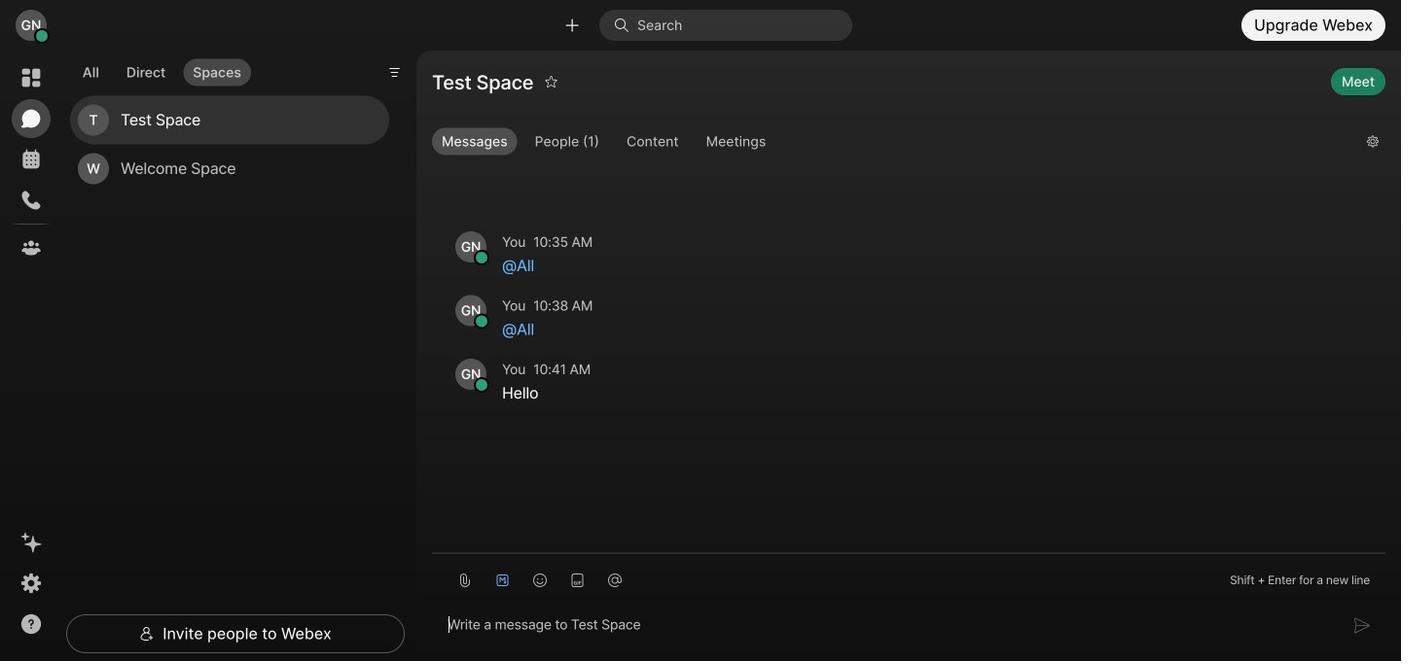 Task type: describe. For each thing, give the bounding box(es) containing it.
welcome space list item
[[70, 145, 389, 193]]

messages list
[[432, 177, 1386, 438]]



Task type: locate. For each thing, give the bounding box(es) containing it.
navigation
[[0, 51, 62, 662]]

message composer toolbar element
[[432, 555, 1386, 600]]

tab list
[[68, 47, 256, 92]]

test space list item
[[70, 96, 389, 145]]

webex tab list
[[12, 58, 51, 268]]

group
[[432, 128, 1352, 160]]



Task type: vqa. For each thing, say whether or not it's contained in the screenshot.
Messaging tab
no



